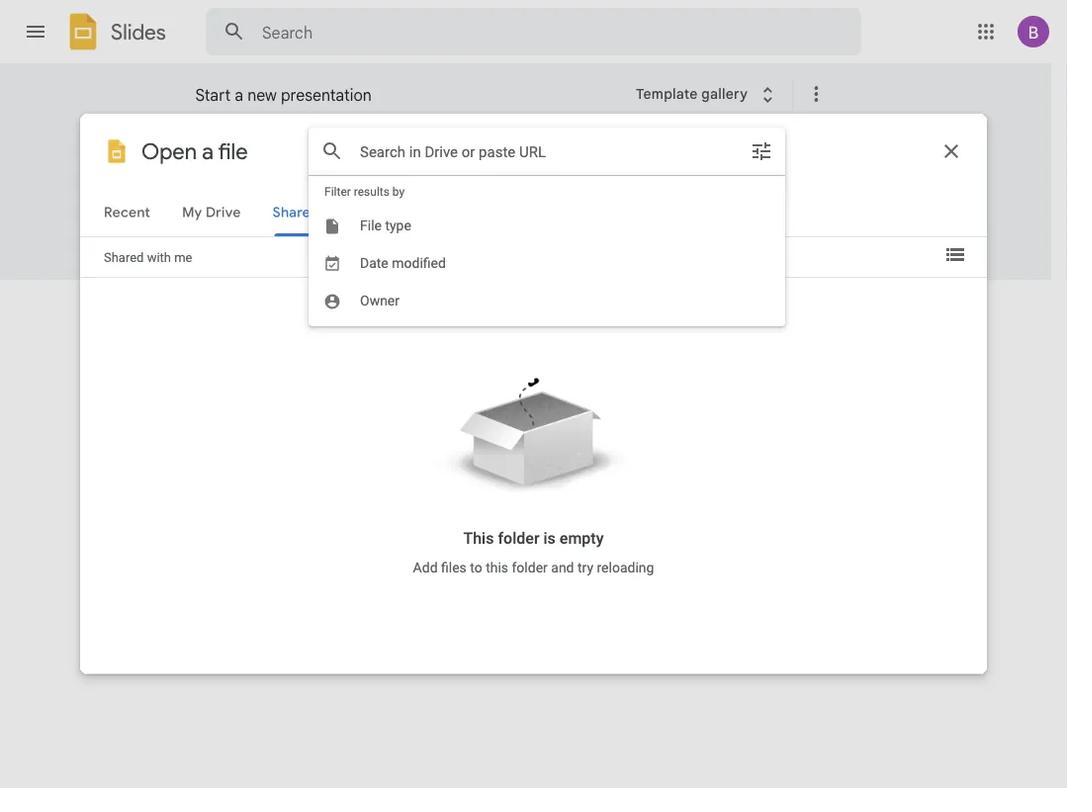 Task type: describe. For each thing, give the bounding box(es) containing it.
slides link
[[63, 12, 166, 55]]

start a new presentation
[[195, 85, 372, 105]]

blank option
[[187, 123, 340, 251]]

template
[[636, 85, 698, 103]]

presentation
[[281, 85, 372, 105]]

gallery
[[702, 85, 748, 103]]

last
[[596, 312, 624, 329]]

start
[[195, 85, 231, 105]]

template gallery button
[[623, 76, 792, 112]]

start a new presentation heading
[[195, 63, 623, 127]]

your
[[361, 220, 389, 237]]

template gallery
[[636, 85, 748, 103]]

opened
[[628, 312, 677, 329]]

me
[[700, 312, 720, 329]]



Task type: vqa. For each thing, say whether or not it's contained in the screenshot.
The A
yes



Task type: locate. For each thing, give the bounding box(es) containing it.
untitled presentation google slides element
[[252, 365, 554, 385]]

idea
[[417, 220, 445, 237]]

heading
[[184, 280, 354, 343]]

your big idea
[[361, 220, 445, 237]]

option
[[526, 123, 678, 251], [695, 123, 847, 251], [184, 271, 847, 788]]

slides
[[111, 19, 166, 45]]

your big idea option
[[357, 123, 509, 257]]

last opened by me
[[596, 312, 720, 329]]

list box containing blank
[[187, 119, 870, 281]]

blank
[[191, 220, 227, 237]]

by
[[681, 312, 697, 329]]

list box
[[187, 119, 870, 281]]

search image
[[215, 12, 254, 51]]

None search field
[[206, 8, 861, 55]]

a
[[235, 85, 243, 105]]

big
[[393, 220, 413, 237]]

new
[[247, 85, 277, 105]]



